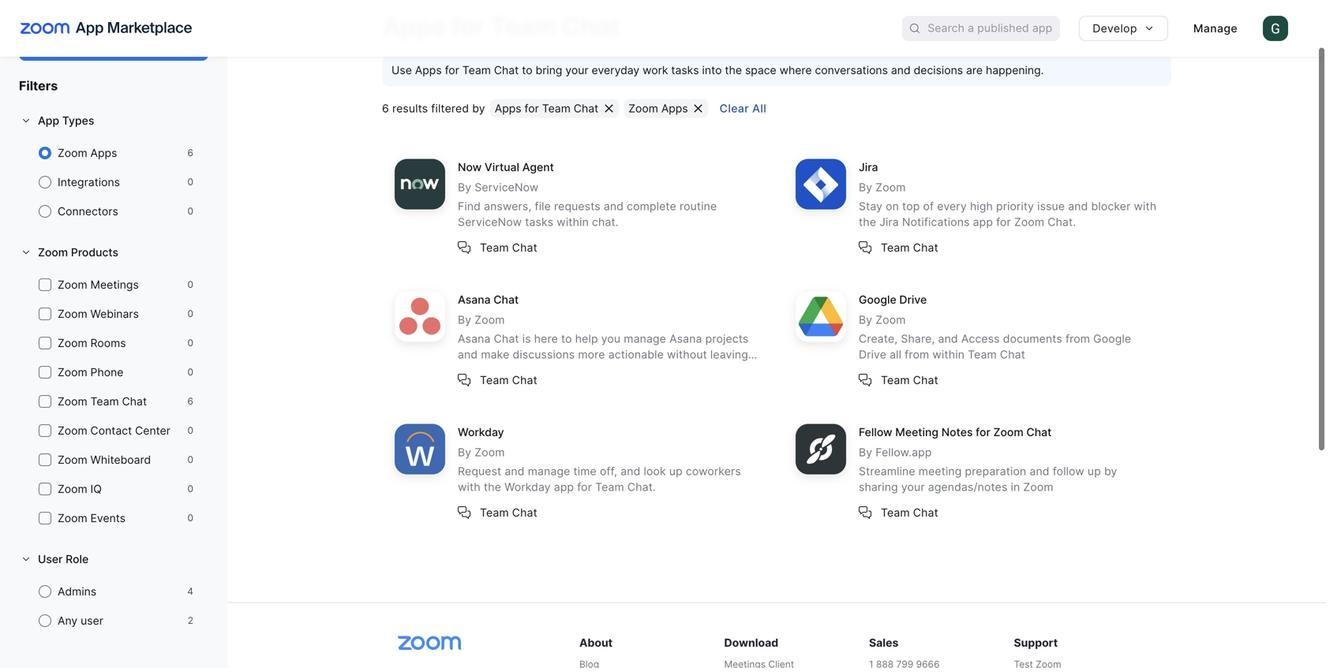 Task type: describe. For each thing, give the bounding box(es) containing it.
without
[[667, 348, 708, 362]]

now
[[458, 161, 482, 174]]

access
[[962, 332, 1000, 346]]

chat. inside workday by zoom request and manage time off, and look up coworkers with the workday app for team chat.
[[628, 481, 656, 494]]

team chat for chat.
[[480, 241, 538, 255]]

0 horizontal spatial workday
[[458, 426, 504, 439]]

0 for zoom webinars
[[188, 308, 193, 320]]

0 horizontal spatial by
[[472, 102, 486, 115]]

filtered
[[431, 102, 469, 115]]

about
[[580, 637, 613, 650]]

admins
[[58, 586, 96, 599]]

zoom meetings
[[58, 278, 139, 292]]

happening.
[[986, 63, 1044, 77]]

are
[[967, 63, 983, 77]]

all
[[753, 102, 767, 115]]

0 horizontal spatial google
[[859, 293, 897, 307]]

types
[[62, 114, 94, 128]]

within for file
[[557, 215, 589, 229]]

filters
[[19, 78, 58, 94]]

role
[[66, 553, 89, 567]]

about link
[[580, 635, 721, 652]]

use
[[392, 63, 412, 77]]

apps up use on the left top
[[382, 11, 446, 41]]

time
[[574, 465, 597, 478]]

zoom iq
[[58, 483, 102, 496]]

chat. inside jira by zoom stay on top of every high priority issue and blocker with the jira notifications app for zoom chat.
[[1048, 215, 1077, 229]]

6 for zoom apps
[[188, 147, 193, 159]]

into
[[703, 63, 722, 77]]

search a published app element
[[903, 16, 1061, 41]]

sharing
[[859, 481, 899, 494]]

team chat for team
[[881, 374, 939, 387]]

work
[[643, 63, 668, 77]]

everyday
[[592, 63, 640, 77]]

zoom inside dropdown button
[[38, 246, 68, 259]]

zoom up zoom rooms
[[58, 308, 87, 321]]

notes
[[942, 426, 973, 439]]

1 vertical spatial from
[[905, 348, 930, 362]]

meeting
[[919, 465, 962, 478]]

app
[[38, 114, 59, 128]]

zoom team chat
[[58, 395, 147, 409]]

clear
[[720, 102, 750, 115]]

streamline
[[859, 465, 916, 478]]

by inside google drive by zoom create, share, and access documents from google drive all from within team chat
[[859, 313, 873, 327]]

and inside fellow meeting notes for zoom chat by fellow.app streamline meeting preparation and follow up by sharing your agendas/notes in zoom
[[1030, 465, 1050, 478]]

follow
[[1053, 465, 1085, 478]]

events
[[90, 512, 126, 526]]

apps for team chat button
[[490, 99, 619, 118]]

zoom up the make
[[475, 313, 505, 327]]

apps right filtered
[[495, 102, 522, 115]]

team inside asana chat by zoom asana chat is here to help you manage asana projects and make discussions more actionable without leaving zoom team chat.
[[491, 364, 520, 377]]

coworkers
[[686, 465, 741, 478]]

team chat for sharing
[[881, 507, 939, 520]]

webinars
[[90, 308, 139, 321]]

user role button
[[19, 547, 208, 573]]

space
[[746, 63, 777, 77]]

look
[[644, 465, 666, 478]]

on
[[886, 200, 900, 213]]

zoom down zoom phone
[[58, 395, 87, 409]]

workday by zoom request and manage time off, and look up coworkers with the workday app for team chat.
[[458, 426, 741, 494]]

zoom up zoom iq
[[58, 454, 87, 467]]

up inside fellow meeting notes for zoom chat by fellow.app streamline meeting preparation and follow up by sharing your agendas/notes in zoom
[[1088, 465, 1102, 478]]

4
[[187, 586, 193, 598]]

whiteboard
[[90, 454, 151, 467]]

0 for zoom whiteboard
[[188, 455, 193, 466]]

agent
[[523, 161, 554, 174]]

apps for team chat inside the apps for team chat button
[[495, 102, 599, 115]]

1 vertical spatial drive
[[859, 348, 887, 362]]

asana chat by zoom asana chat is here to help you manage asana projects and make discussions more actionable without leaving zoom team chat.
[[458, 293, 749, 377]]

tasks inside now virtual agent by servicenow find answers, file requests and complete routine servicenow tasks within chat.
[[525, 215, 554, 229]]

0 vertical spatial tasks
[[672, 63, 699, 77]]

support
[[1014, 637, 1058, 650]]

decisions
[[914, 63, 964, 77]]

jira by zoom stay on top of every high priority issue and blocker with the jira notifications app for zoom chat.
[[859, 161, 1157, 229]]

file
[[535, 200, 551, 213]]

zoom products
[[38, 246, 118, 259]]

by inside fellow meeting notes for zoom chat by fellow.app streamline meeting preparation and follow up by sharing your agendas/notes in zoom
[[1105, 465, 1118, 478]]

manage button
[[1181, 16, 1251, 41]]

zoom left "phone"
[[58, 366, 87, 379]]

apps down work
[[662, 102, 688, 115]]

app inside jira by zoom stay on top of every high priority issue and blocker with the jira notifications app for zoom chat.
[[973, 215, 994, 229]]

and inside google drive by zoom create, share, and access documents from google drive all from within team chat
[[939, 332, 959, 346]]

zoom products button
[[19, 240, 208, 265]]

and left decisions
[[892, 63, 911, 77]]

1 vertical spatial zoom apps
[[58, 147, 117, 160]]

support link
[[1014, 635, 1156, 652]]

chat inside button
[[574, 102, 599, 115]]

where
[[780, 63, 812, 77]]

meeting
[[896, 426, 939, 439]]

with inside workday by zoom request and manage time off, and look up coworkers with the workday app for team chat.
[[458, 481, 481, 494]]

manage
[[1194, 22, 1238, 35]]

by inside asana chat by zoom asana chat is here to help you manage asana projects and make discussions more actionable without leaving zoom team chat.
[[458, 313, 472, 327]]

team inside google drive by zoom create, share, and access documents from google drive all from within team chat
[[968, 348, 997, 362]]

share,
[[901, 332, 935, 346]]

is
[[523, 332, 531, 346]]

1 vertical spatial servicenow
[[458, 215, 522, 229]]

discussions
[[513, 348, 575, 362]]

sales
[[870, 637, 899, 650]]

for inside button
[[525, 102, 539, 115]]

results
[[392, 102, 428, 115]]

0 vertical spatial jira
[[859, 161, 879, 174]]

for inside jira by zoom stay on top of every high priority issue and blocker with the jira notifications app for zoom chat.
[[997, 215, 1012, 229]]

more
[[578, 348, 605, 362]]

zoom apps inside button
[[629, 102, 688, 115]]

fellow
[[859, 426, 893, 439]]

manage inside asana chat by zoom asana chat is here to help you manage asana projects and make discussions more actionable without leaving zoom team chat.
[[624, 332, 667, 346]]

fellow meeting notes for zoom chat by fellow.app streamline meeting preparation and follow up by sharing your agendas/notes in zoom
[[859, 426, 1118, 494]]

for inside workday by zoom request and manage time off, and look up coworkers with the workday app for team chat.
[[578, 481, 592, 494]]

zoom down the types
[[58, 147, 87, 160]]

1 horizontal spatial drive
[[900, 293, 927, 307]]

and inside jira by zoom stay on top of every high priority issue and blocker with the jira notifications app for zoom chat.
[[1069, 200, 1089, 213]]

0 vertical spatial servicenow
[[475, 181, 539, 194]]

0 for zoom contact center
[[188, 425, 193, 437]]

priority
[[997, 200, 1035, 213]]

products
[[71, 246, 118, 259]]



Task type: vqa. For each thing, say whether or not it's contained in the screenshot.


Task type: locate. For each thing, give the bounding box(es) containing it.
user
[[38, 553, 63, 567]]

team chat down all
[[881, 374, 939, 387]]

chat
[[562, 11, 620, 41], [494, 63, 519, 77], [574, 102, 599, 115], [512, 241, 538, 255], [914, 241, 939, 255], [494, 293, 519, 307], [494, 332, 519, 346], [1001, 348, 1026, 362], [512, 374, 538, 387], [914, 374, 939, 387], [122, 395, 147, 409], [1027, 426, 1052, 439], [512, 507, 538, 520], [914, 507, 939, 520]]

within for access
[[933, 348, 965, 362]]

6 for zoom team chat
[[188, 396, 193, 408]]

8 0 from the top
[[188, 455, 193, 466]]

the
[[725, 63, 742, 77], [859, 215, 877, 229], [484, 481, 502, 494]]

within down requests
[[557, 215, 589, 229]]

2 vertical spatial the
[[484, 481, 502, 494]]

0 horizontal spatial your
[[566, 63, 589, 77]]

sales link
[[870, 635, 1011, 652]]

9 0 from the top
[[188, 484, 193, 495]]

make
[[481, 348, 510, 362]]

phone
[[90, 366, 124, 379]]

servicenow up 'answers,'
[[475, 181, 539, 194]]

zoom down zoom iq
[[58, 512, 87, 526]]

0 for zoom rooms
[[188, 338, 193, 349]]

team inside button
[[542, 102, 571, 115]]

app
[[973, 215, 994, 229], [554, 481, 574, 494]]

1 vertical spatial with
[[458, 481, 481, 494]]

10 0 from the top
[[188, 513, 193, 524]]

2 up from the left
[[1088, 465, 1102, 478]]

1 horizontal spatial app
[[973, 215, 994, 229]]

1 horizontal spatial to
[[562, 332, 572, 346]]

1 up from the left
[[670, 465, 683, 478]]

apps for team chat
[[382, 11, 620, 41], [495, 102, 599, 115]]

0 for zoom iq
[[188, 484, 193, 495]]

zoom down work
[[629, 102, 659, 115]]

to left 'bring'
[[522, 63, 533, 77]]

0 for connectors
[[188, 206, 193, 217]]

by inside workday by zoom request and manage time off, and look up coworkers with the workday app for team chat.
[[458, 446, 472, 460]]

bring
[[536, 63, 563, 77]]

0 for zoom events
[[188, 513, 193, 524]]

apps right use on the left top
[[415, 63, 442, 77]]

zoom inside button
[[629, 102, 659, 115]]

and left the make
[[458, 348, 478, 362]]

and left follow
[[1030, 465, 1050, 478]]

you
[[602, 332, 621, 346]]

and right issue
[[1069, 200, 1089, 213]]

1 vertical spatial workday
[[505, 481, 551, 494]]

off,
[[600, 465, 618, 478]]

0 vertical spatial 6
[[382, 102, 389, 115]]

0 vertical spatial by
[[472, 102, 486, 115]]

zoom up create,
[[876, 313, 906, 327]]

documents
[[1004, 332, 1063, 346]]

0 for integrations
[[188, 177, 193, 188]]

1 vertical spatial chat.
[[524, 364, 552, 377]]

7 0 from the top
[[188, 425, 193, 437]]

and up chat.
[[604, 200, 624, 213]]

rooms
[[90, 337, 126, 350]]

zoom left iq
[[58, 483, 87, 496]]

with right blocker
[[1135, 200, 1157, 213]]

with inside jira by zoom stay on top of every high priority issue and blocker with the jira notifications app for zoom chat.
[[1135, 200, 1157, 213]]

6 results filtered by
[[382, 102, 486, 115]]

use apps for team chat to bring your everyday work tasks into the space where conversations and decisions are happening.
[[392, 63, 1044, 77]]

up right follow
[[1088, 465, 1102, 478]]

by
[[472, 102, 486, 115], [1105, 465, 1118, 478]]

and right request
[[505, 465, 525, 478]]

help
[[576, 332, 598, 346]]

0 horizontal spatial to
[[522, 63, 533, 77]]

zoom up on
[[876, 181, 906, 194]]

team chat down request
[[480, 507, 538, 520]]

Search text field
[[928, 17, 1061, 40]]

tasks left into
[[672, 63, 699, 77]]

zoom left contact
[[58, 425, 87, 438]]

1 vertical spatial your
[[902, 481, 925, 494]]

actionable
[[609, 348, 664, 362]]

requests
[[554, 200, 601, 213]]

to inside asana chat by zoom asana chat is here to help you manage asana projects and make discussions more actionable without leaving zoom team chat.
[[562, 332, 572, 346]]

0 horizontal spatial from
[[905, 348, 930, 362]]

clear all button
[[714, 99, 773, 118]]

within down share,
[[933, 348, 965, 362]]

your down 'streamline'
[[902, 481, 925, 494]]

stay
[[859, 200, 883, 213]]

zoom left "products"
[[38, 246, 68, 259]]

0 horizontal spatial within
[[557, 215, 589, 229]]

clear all
[[720, 102, 767, 115]]

1 horizontal spatial zoom apps
[[629, 102, 688, 115]]

zoom phone
[[58, 366, 124, 379]]

team chat down notifications
[[881, 241, 939, 255]]

drive up share,
[[900, 293, 927, 307]]

for
[[451, 11, 485, 41], [445, 63, 460, 77], [525, 102, 539, 115], [997, 215, 1012, 229], [976, 426, 991, 439], [578, 481, 592, 494]]

your
[[566, 63, 589, 77], [902, 481, 925, 494]]

from down share,
[[905, 348, 930, 362]]

for inside fellow meeting notes for zoom chat by fellow.app streamline meeting preparation and follow up by sharing your agendas/notes in zoom
[[976, 426, 991, 439]]

zoom up preparation
[[994, 426, 1024, 439]]

the right into
[[725, 63, 742, 77]]

zoom down the make
[[458, 364, 488, 377]]

chat. inside asana chat by zoom asana chat is here to help you manage asana projects and make discussions more actionable without leaving zoom team chat.
[[524, 364, 552, 377]]

app inside workday by zoom request and manage time off, and look up coworkers with the workday app for team chat.
[[554, 481, 574, 494]]

team chat for make
[[480, 374, 538, 387]]

1 horizontal spatial with
[[1135, 200, 1157, 213]]

1 vertical spatial app
[[554, 481, 574, 494]]

0 horizontal spatial app
[[554, 481, 574, 494]]

up inside workday by zoom request and manage time off, and look up coworkers with the workday app for team chat.
[[670, 465, 683, 478]]

1 vertical spatial 6
[[188, 147, 193, 159]]

2 horizontal spatial chat.
[[1048, 215, 1077, 229]]

by inside now virtual agent by servicenow find answers, file requests and complete routine servicenow tasks within chat.
[[458, 181, 472, 194]]

by inside jira by zoom stay on top of every high priority issue and blocker with the jira notifications app for zoom chat.
[[859, 181, 873, 194]]

develop
[[1093, 22, 1138, 35]]

manage up actionable
[[624, 332, 667, 346]]

0 vertical spatial chat.
[[1048, 215, 1077, 229]]

tasks
[[672, 63, 699, 77], [525, 215, 554, 229]]

download link
[[725, 635, 866, 652]]

chat. down discussions
[[524, 364, 552, 377]]

1 horizontal spatial within
[[933, 348, 965, 362]]

1 horizontal spatial your
[[902, 481, 925, 494]]

0 vertical spatial app
[[973, 215, 994, 229]]

0 vertical spatial from
[[1066, 332, 1091, 346]]

create,
[[859, 332, 898, 346]]

and inside asana chat by zoom asana chat is here to help you manage asana projects and make discussions more actionable without leaving zoom team chat.
[[458, 348, 478, 362]]

team chat down 'answers,'
[[480, 241, 538, 255]]

0 vertical spatial apps for team chat
[[382, 11, 620, 41]]

leaving
[[711, 348, 749, 362]]

0 for zoom phone
[[188, 367, 193, 378]]

app down time
[[554, 481, 574, 494]]

1 horizontal spatial google
[[1094, 332, 1132, 346]]

and right 'off,'
[[621, 465, 641, 478]]

6 0 from the top
[[188, 367, 193, 378]]

0 horizontal spatial zoom apps
[[58, 147, 117, 160]]

manage inside workday by zoom request and manage time off, and look up coworkers with the workday app for team chat.
[[528, 465, 571, 478]]

manage
[[624, 332, 667, 346], [528, 465, 571, 478]]

virtual
[[485, 161, 520, 174]]

zoom apps down work
[[629, 102, 688, 115]]

zoom down zoom products
[[58, 278, 87, 292]]

team inside workday by zoom request and manage time off, and look up coworkers with the workday app for team chat.
[[596, 481, 625, 494]]

1 vertical spatial by
[[1105, 465, 1118, 478]]

contact
[[90, 425, 132, 438]]

zoom apps button
[[624, 99, 709, 118]]

0 horizontal spatial the
[[484, 481, 502, 494]]

2 0 from the top
[[188, 206, 193, 217]]

find
[[458, 200, 481, 213]]

team chat for app
[[480, 507, 538, 520]]

1 vertical spatial google
[[1094, 332, 1132, 346]]

0 for zoom meetings
[[188, 279, 193, 291]]

and inside now virtual agent by servicenow find answers, file requests and complete routine servicenow tasks within chat.
[[604, 200, 624, 213]]

connectors
[[58, 205, 118, 218]]

0 vertical spatial to
[[522, 63, 533, 77]]

0 vertical spatial your
[[566, 63, 589, 77]]

0 horizontal spatial manage
[[528, 465, 571, 478]]

jira down on
[[880, 215, 899, 229]]

with
[[1135, 200, 1157, 213], [458, 481, 481, 494]]

answers,
[[484, 200, 532, 213]]

0 horizontal spatial tasks
[[525, 215, 554, 229]]

zoom right in
[[1024, 481, 1054, 494]]

1 horizontal spatial from
[[1066, 332, 1091, 346]]

integrations
[[58, 176, 120, 189]]

1 horizontal spatial by
[[1105, 465, 1118, 478]]

to left help
[[562, 332, 572, 346]]

0
[[188, 177, 193, 188], [188, 206, 193, 217], [188, 279, 193, 291], [188, 308, 193, 320], [188, 338, 193, 349], [188, 367, 193, 378], [188, 425, 193, 437], [188, 455, 193, 466], [188, 484, 193, 495], [188, 513, 193, 524]]

team chat
[[480, 241, 538, 255], [881, 241, 939, 255], [480, 374, 538, 387], [881, 374, 939, 387], [480, 507, 538, 520], [881, 507, 939, 520]]

0 horizontal spatial chat.
[[524, 364, 552, 377]]

1 vertical spatial apps for team chat
[[495, 102, 599, 115]]

by right filtered
[[472, 102, 486, 115]]

zoom
[[629, 102, 659, 115], [58, 147, 87, 160], [876, 181, 906, 194], [1015, 215, 1045, 229], [38, 246, 68, 259], [58, 278, 87, 292], [58, 308, 87, 321], [475, 313, 505, 327], [876, 313, 906, 327], [58, 337, 87, 350], [458, 364, 488, 377], [58, 366, 87, 379], [58, 395, 87, 409], [58, 425, 87, 438], [994, 426, 1024, 439], [475, 446, 505, 460], [58, 454, 87, 467], [1024, 481, 1054, 494], [58, 483, 87, 496], [58, 512, 87, 526]]

1 vertical spatial jira
[[880, 215, 899, 229]]

team chat down the sharing
[[881, 507, 939, 520]]

center
[[135, 425, 171, 438]]

1 horizontal spatial chat.
[[628, 481, 656, 494]]

user
[[81, 615, 103, 628]]

issue
[[1038, 200, 1066, 213]]

chat. down the look
[[628, 481, 656, 494]]

0 vertical spatial within
[[557, 215, 589, 229]]

any user
[[58, 615, 103, 628]]

2 vertical spatial 6
[[188, 396, 193, 408]]

zoom up zoom phone
[[58, 337, 87, 350]]

servicenow down 'answers,'
[[458, 215, 522, 229]]

1 vertical spatial to
[[562, 332, 572, 346]]

0 horizontal spatial up
[[670, 465, 683, 478]]

with down request
[[458, 481, 481, 494]]

your right 'bring'
[[566, 63, 589, 77]]

drive down create,
[[859, 348, 887, 362]]

team chat for jira
[[881, 241, 939, 255]]

by inside fellow meeting notes for zoom chat by fellow.app streamline meeting preparation and follow up by sharing your agendas/notes in zoom
[[859, 446, 873, 460]]

zoom apps up integrations
[[58, 147, 117, 160]]

the down request
[[484, 481, 502, 494]]

within inside google drive by zoom create, share, and access documents from google drive all from within team chat
[[933, 348, 965, 362]]

tasks down file
[[525, 215, 554, 229]]

the down stay
[[859, 215, 877, 229]]

notifications
[[903, 215, 970, 229]]

iq
[[90, 483, 102, 496]]

request
[[458, 465, 502, 478]]

manage left time
[[528, 465, 571, 478]]

meetings
[[90, 278, 139, 292]]

5 0 from the top
[[188, 338, 193, 349]]

the inside jira by zoom stay on top of every high priority issue and blocker with the jira notifications app for zoom chat.
[[859, 215, 877, 229]]

0 horizontal spatial jira
[[859, 161, 879, 174]]

apps for team chat down 'bring'
[[495, 102, 599, 115]]

the inside workday by zoom request and manage time off, and look up coworkers with the workday app for team chat.
[[484, 481, 502, 494]]

zoom up request
[[475, 446, 505, 460]]

1 horizontal spatial workday
[[505, 481, 551, 494]]

zoom inside google drive by zoom create, share, and access documents from google drive all from within team chat
[[876, 313, 906, 327]]

projects
[[706, 332, 749, 346]]

4 0 from the top
[[188, 308, 193, 320]]

1 horizontal spatial manage
[[624, 332, 667, 346]]

by right follow
[[1105, 465, 1118, 478]]

1 vertical spatial tasks
[[525, 215, 554, 229]]

0 vertical spatial zoom apps
[[629, 102, 688, 115]]

develop button
[[1080, 16, 1169, 41]]

3 0 from the top
[[188, 279, 193, 291]]

team chat down the make
[[480, 374, 538, 387]]

2 vertical spatial chat.
[[628, 481, 656, 494]]

1 horizontal spatial up
[[1088, 465, 1102, 478]]

app types button
[[19, 108, 208, 133]]

now virtual agent by servicenow find answers, file requests and complete routine servicenow tasks within chat.
[[458, 161, 717, 229]]

banner
[[0, 0, 1327, 57]]

your inside fellow meeting notes for zoom chat by fellow.app streamline meeting preparation and follow up by sharing your agendas/notes in zoom
[[902, 481, 925, 494]]

0 horizontal spatial drive
[[859, 348, 887, 362]]

1 vertical spatial within
[[933, 348, 965, 362]]

all
[[890, 348, 902, 362]]

high
[[971, 200, 993, 213]]

1 0 from the top
[[188, 177, 193, 188]]

app down high
[[973, 215, 994, 229]]

1 vertical spatial manage
[[528, 465, 571, 478]]

0 vertical spatial google
[[859, 293, 897, 307]]

0 vertical spatial the
[[725, 63, 742, 77]]

from
[[1066, 332, 1091, 346], [905, 348, 930, 362]]

jira up stay
[[859, 161, 879, 174]]

0 vertical spatial with
[[1135, 200, 1157, 213]]

blocker
[[1092, 200, 1131, 213]]

1 horizontal spatial jira
[[880, 215, 899, 229]]

0 vertical spatial workday
[[458, 426, 504, 439]]

agendas/notes
[[929, 481, 1008, 494]]

zoom contact center
[[58, 425, 171, 438]]

0 vertical spatial drive
[[900, 293, 927, 307]]

complete
[[627, 200, 677, 213]]

0 vertical spatial manage
[[624, 332, 667, 346]]

1 vertical spatial the
[[859, 215, 877, 229]]

zoom down the priority
[[1015, 215, 1045, 229]]

apps for team chat up 'bring'
[[382, 11, 620, 41]]

chat. down issue
[[1048, 215, 1077, 229]]

chat inside fellow meeting notes for zoom chat by fellow.app streamline meeting preparation and follow up by sharing your agendas/notes in zoom
[[1027, 426, 1052, 439]]

chat inside google drive by zoom create, share, and access documents from google drive all from within team chat
[[1001, 348, 1026, 362]]

zoom inside workday by zoom request and manage time off, and look up coworkers with the workday app for team chat.
[[475, 446, 505, 460]]

conversations
[[815, 63, 888, 77]]

google drive by zoom create, share, and access documents from google drive all from within team chat
[[859, 293, 1132, 362]]

from right documents
[[1066, 332, 1091, 346]]

every
[[938, 200, 967, 213]]

1 horizontal spatial the
[[725, 63, 742, 77]]

0 horizontal spatial with
[[458, 481, 481, 494]]

and right share,
[[939, 332, 959, 346]]

1 horizontal spatial tasks
[[672, 63, 699, 77]]

apps up integrations
[[90, 147, 117, 160]]

in
[[1011, 481, 1021, 494]]

zoom rooms
[[58, 337, 126, 350]]

zoom webinars
[[58, 308, 139, 321]]

banner containing develop
[[0, 0, 1327, 57]]

up right the look
[[670, 465, 683, 478]]

drive
[[900, 293, 927, 307], [859, 348, 887, 362]]

chat.
[[592, 215, 619, 229]]

within inside now virtual agent by servicenow find answers, file requests and complete routine servicenow tasks within chat.
[[557, 215, 589, 229]]

workday
[[458, 426, 504, 439], [505, 481, 551, 494]]

top
[[903, 200, 920, 213]]

2 horizontal spatial the
[[859, 215, 877, 229]]



